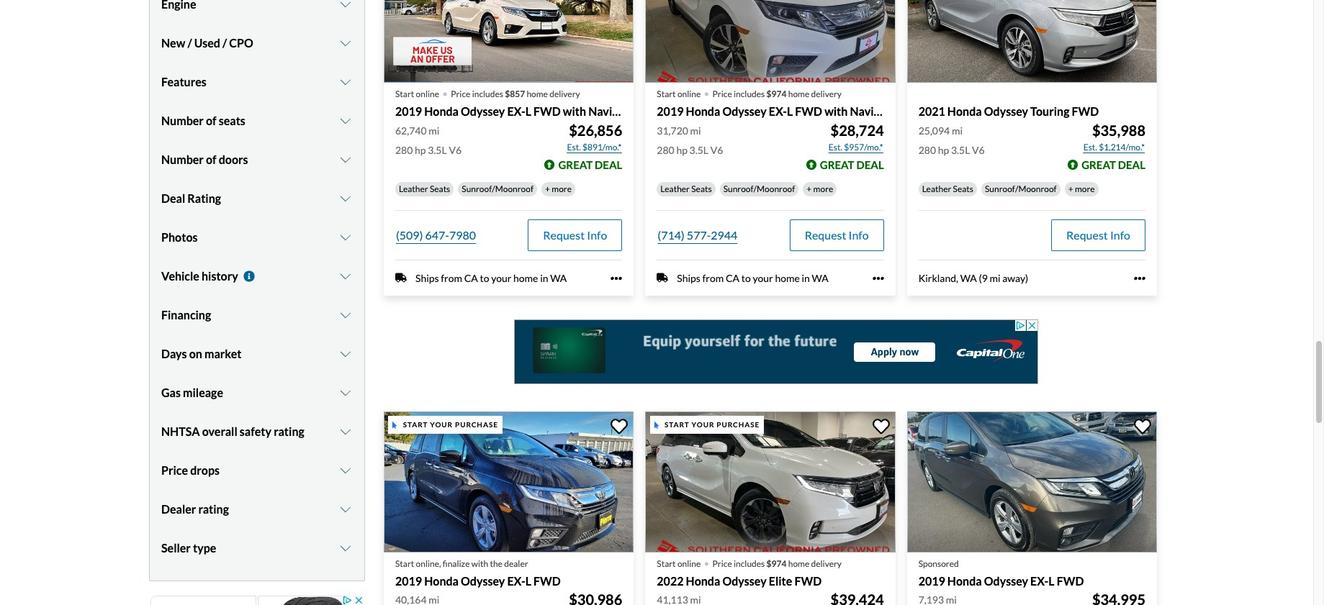 Task type: vqa. For each thing, say whether or not it's contained in the screenshot.
middle Buy
no



Task type: locate. For each thing, give the bounding box(es) containing it.
3 more from the left
[[1075, 183, 1095, 194]]

0 horizontal spatial ca
[[464, 272, 478, 284]]

leather
[[399, 183, 428, 194], [661, 183, 690, 194], [923, 183, 952, 194]]

1 horizontal spatial request info button
[[790, 219, 884, 251]]

start up "2022"
[[657, 559, 676, 569]]

2 horizontal spatial hp
[[938, 144, 950, 156]]

1 horizontal spatial leather
[[661, 183, 690, 194]]

0 horizontal spatial leather seats
[[399, 183, 450, 194]]

online for $26,856
[[416, 89, 439, 100]]

280 down 25,094
[[919, 144, 936, 156]]

great deal down the est. $1,214/mo.* button
[[1082, 158, 1146, 171]]

from down 7980
[[441, 272, 462, 284]]

with for $28,724
[[825, 105, 848, 118]]

1 in from the left
[[540, 272, 549, 284]]

3 est. from the left
[[1084, 142, 1098, 152]]

great down est. $891/mo.* "button"
[[559, 158, 593, 171]]

est. for $28,724
[[829, 142, 843, 152]]

start up 62,740
[[395, 89, 414, 100]]

2 ca from the left
[[726, 272, 740, 284]]

truck image down (509)
[[395, 272, 407, 284]]

$891/mo.*
[[583, 142, 622, 152]]

ex- inside start online, finalize with the dealer 2019 honda odyssey ex-l fwd
[[507, 574, 526, 588]]

ca down 2944
[[726, 272, 740, 284]]

gas mileage
[[161, 386, 223, 400]]

dealer rating
[[161, 503, 229, 516]]

ships down (714) 577-2944 button
[[677, 272, 701, 284]]

with inside start online · price includes $857 home delivery 2019 honda odyssey ex-l fwd with navigation and res
[[563, 105, 586, 118]]

hp inside the 31,720 mi 280 hp 3.5l v6
[[677, 144, 688, 156]]

1 horizontal spatial sunroof/moonroof
[[724, 183, 796, 194]]

3 chevron down image from the top
[[339, 154, 353, 166]]

delivery
[[550, 89, 580, 100], [812, 89, 842, 100], [812, 559, 842, 569]]

$974 inside start online · price includes $974 home delivery 2019 honda odyssey ex-l fwd with navigation and res
[[767, 89, 787, 100]]

0 horizontal spatial + more
[[545, 183, 572, 194]]

2 great from the left
[[820, 158, 855, 171]]

3 great from the left
[[1082, 158, 1116, 171]]

hp inside 25,094 mi 280 hp 3.5l v6
[[938, 144, 950, 156]]

5 chevron down image from the top
[[339, 232, 353, 243]]

1 horizontal spatial request info
[[805, 228, 869, 242]]

2 horizontal spatial +
[[1069, 183, 1074, 194]]

with left the
[[472, 559, 489, 569]]

0 vertical spatial advertisement region
[[514, 320, 1039, 385]]

est. inside $35,988 est. $1,214/mo.*
[[1084, 142, 1098, 152]]

to
[[480, 272, 489, 284], [742, 272, 751, 284]]

1 horizontal spatial 280
[[657, 144, 675, 156]]

0 horizontal spatial 280
[[395, 144, 413, 156]]

leather for $26,856
[[399, 183, 428, 194]]

0 horizontal spatial hp
[[415, 144, 426, 156]]

deal for $28,724
[[857, 158, 884, 171]]

1 to from the left
[[480, 272, 489, 284]]

of inside dropdown button
[[206, 114, 217, 127]]

dealer
[[161, 503, 196, 516]]

2 horizontal spatial leather
[[923, 183, 952, 194]]

leather down 25,094 mi 280 hp 3.5l v6
[[923, 183, 952, 194]]

1 horizontal spatial to
[[742, 272, 751, 284]]

1 horizontal spatial res
[[930, 105, 951, 118]]

1 horizontal spatial /
[[223, 36, 227, 50]]

1 + from the left
[[545, 183, 550, 194]]

1 more from the left
[[552, 183, 572, 194]]

great down est. $957/mo.* button
[[820, 158, 855, 171]]

1 v6 from the left
[[449, 144, 462, 156]]

chevron down image inside gas mileage 'dropdown button'
[[339, 387, 353, 399]]

6 chevron down image from the top
[[339, 271, 353, 282]]

1 horizontal spatial v6
[[711, 144, 723, 156]]

2 purchase from the left
[[717, 421, 760, 429]]

leather seats for $26,856
[[399, 183, 450, 194]]

honda right "2022"
[[686, 574, 721, 588]]

chevron down image inside number of seats dropdown button
[[339, 115, 353, 127]]

great deal down est. $891/mo.* "button"
[[559, 158, 623, 171]]

1 hp from the left
[[415, 144, 426, 156]]

v6 inside 62,740 mi 280 hp 3.5l v6
[[449, 144, 462, 156]]

more
[[552, 183, 572, 194], [814, 183, 834, 194], [1075, 183, 1095, 194]]

and up 25,094
[[909, 105, 928, 118]]

hp
[[415, 144, 426, 156], [677, 144, 688, 156], [938, 144, 950, 156]]

ships from ca to your home in wa down 7980
[[416, 272, 567, 284]]

leather for $28,724
[[661, 183, 690, 194]]

1 horizontal spatial est.
[[829, 142, 843, 152]]

/ left cpo
[[223, 36, 227, 50]]

sunroof/moonroof for $28,724
[[724, 183, 796, 194]]

2 horizontal spatial deal
[[1119, 158, 1146, 171]]

great for $28,724
[[820, 158, 855, 171]]

number inside dropdown button
[[161, 153, 204, 166]]

3.5l inside 25,094 mi 280 hp 3.5l v6
[[952, 144, 971, 156]]

in for $26,856
[[540, 272, 549, 284]]

2019 down "online,"
[[395, 574, 422, 588]]

seats for $28,724
[[692, 183, 712, 194]]

· up the 31,720 mi 280 hp 3.5l v6
[[704, 79, 710, 105]]

1 chevron down image from the top
[[339, 76, 353, 88]]

hp for $26,856
[[415, 144, 426, 156]]

0 horizontal spatial res
[[669, 105, 689, 118]]

1 horizontal spatial purchase
[[717, 421, 760, 429]]

1 vertical spatial rating
[[198, 503, 229, 516]]

7 chevron down image from the top
[[339, 349, 353, 360]]

great down the est. $1,214/mo.* button
[[1082, 158, 1116, 171]]

honda up 25,094 mi 280 hp 3.5l v6
[[948, 105, 982, 118]]

280
[[395, 144, 413, 156], [657, 144, 675, 156], [919, 144, 936, 156]]

est.
[[567, 142, 581, 152], [829, 142, 843, 152], [1084, 142, 1098, 152]]

0 horizontal spatial rating
[[198, 503, 229, 516]]

purchase
[[455, 421, 498, 429], [717, 421, 760, 429]]

chevron down image for number of seats
[[339, 115, 353, 127]]

2019 inside sponsored 2019 honda odyssey ex-l fwd
[[919, 574, 946, 588]]

0 horizontal spatial v6
[[449, 144, 462, 156]]

number down the features
[[161, 114, 204, 127]]

white 2019 honda odyssey ex-l fwd with navigation and res minivan front-wheel drive automatic image for $28,724
[[646, 0, 896, 83]]

4 chevron down image from the top
[[339, 387, 353, 399]]

2019 inside start online · price includes $974 home delivery 2019 honda odyssey ex-l fwd with navigation and res
[[657, 105, 684, 118]]

1 horizontal spatial +
[[807, 183, 812, 194]]

2 great deal from the left
[[820, 158, 884, 171]]

ca
[[464, 272, 478, 284], [726, 272, 740, 284]]

· inside start online · price includes $857 home delivery 2019 honda odyssey ex-l fwd with navigation and res
[[442, 79, 448, 105]]

2 res from the left
[[930, 105, 951, 118]]

31,720
[[657, 124, 689, 137]]

chevron down image inside dealer rating 'dropdown button'
[[339, 504, 353, 516]]

ellipsis h image
[[611, 273, 623, 284], [873, 273, 884, 284]]

2 horizontal spatial great deal
[[1082, 158, 1146, 171]]

1 horizontal spatial start your purchase
[[665, 421, 760, 429]]

0 horizontal spatial navigation
[[589, 105, 645, 118]]

leather up the (714)
[[661, 183, 690, 194]]

3 v6 from the left
[[973, 144, 985, 156]]

1 great from the left
[[559, 158, 593, 171]]

2 horizontal spatial + more
[[1069, 183, 1095, 194]]

1 horizontal spatial great
[[820, 158, 855, 171]]

2022
[[657, 574, 684, 588]]

2 of from the top
[[206, 153, 217, 166]]

1 purchase from the left
[[455, 421, 498, 429]]

0 horizontal spatial deal
[[595, 158, 623, 171]]

info for $26,856
[[587, 228, 607, 242]]

1 horizontal spatial more
[[814, 183, 834, 194]]

3 chevron down image from the top
[[339, 310, 353, 321]]

1 vertical spatial number
[[161, 153, 204, 166]]

2 white 2019 honda odyssey ex-l fwd with navigation and res minivan front-wheel drive automatic image from the left
[[646, 0, 896, 83]]

· inside "start online · price includes $974 home delivery 2022 honda odyssey elite fwd"
[[704, 549, 710, 575]]

chevron down image for deal rating
[[339, 193, 353, 204]]

white 2022 honda odyssey elite fwd minivan front-wheel drive automatic image
[[646, 412, 896, 553]]

mi right (9
[[990, 272, 1001, 284]]

2 chevron down image from the top
[[339, 37, 353, 49]]

1 ships from the left
[[416, 272, 439, 284]]

seats up 647-
[[430, 183, 450, 194]]

$974 inside "start online · price includes $974 home delivery 2022 honda odyssey elite fwd"
[[767, 559, 787, 569]]

280 inside 25,094 mi 280 hp 3.5l v6
[[919, 144, 936, 156]]

$28,724 est. $957/mo.*
[[829, 121, 884, 152]]

res for $26,856
[[669, 105, 689, 118]]

est. down "$26,856" on the top of page
[[567, 142, 581, 152]]

chevron down image inside photos dropdown button
[[339, 232, 353, 243]]

mi inside 25,094 mi 280 hp 3.5l v6
[[952, 124, 963, 137]]

0 vertical spatial $974
[[767, 89, 787, 100]]

rating inside "nhtsa overall safety rating" dropdown button
[[274, 425, 305, 439]]

truck image for $26,856
[[395, 272, 407, 284]]

1 horizontal spatial and
[[909, 105, 928, 118]]

start
[[395, 89, 414, 100], [657, 89, 676, 100], [403, 421, 428, 429], [665, 421, 690, 429], [395, 559, 414, 569], [657, 559, 676, 569]]

fwd inside start online · price includes $857 home delivery 2019 honda odyssey ex-l fwd with navigation and res
[[534, 105, 561, 118]]

1 3.5l from the left
[[428, 144, 447, 156]]

0 horizontal spatial ellipsis h image
[[611, 273, 623, 284]]

price inside "start online · price includes $974 home delivery 2022 honda odyssey elite fwd"
[[713, 559, 732, 569]]

sunroof/moonroof
[[462, 183, 534, 194], [724, 183, 796, 194], [985, 183, 1057, 194]]

includes inside start online · price includes $974 home delivery 2019 honda odyssey ex-l fwd with navigation and res
[[734, 89, 765, 100]]

1 horizontal spatial advertisement region
[[514, 320, 1039, 385]]

ex-
[[507, 105, 526, 118], [769, 105, 787, 118], [507, 574, 526, 588], [1031, 574, 1049, 588]]

v6 inside 25,094 mi 280 hp 3.5l v6
[[973, 144, 985, 156]]

and inside start online · price includes $857 home delivery 2019 honda odyssey ex-l fwd with navigation and res
[[647, 105, 667, 118]]

2019 down sponsored
[[919, 574, 946, 588]]

deal
[[161, 191, 185, 205]]

est. $1,214/mo.* button
[[1083, 140, 1146, 155]]

1 request info button from the left
[[528, 219, 623, 251]]

ex- inside sponsored 2019 honda odyssey ex-l fwd
[[1031, 574, 1049, 588]]

2 leather seats from the left
[[661, 183, 712, 194]]

the
[[490, 559, 503, 569]]

res up 25,094
[[930, 105, 951, 118]]

2 horizontal spatial est.
[[1084, 142, 1098, 152]]

odyssey inside start online · price includes $857 home delivery 2019 honda odyssey ex-l fwd with navigation and res
[[461, 105, 505, 118]]

seats
[[430, 183, 450, 194], [692, 183, 712, 194], [953, 183, 974, 194]]

chevron down image inside financing dropdown button
[[339, 310, 353, 321]]

2 horizontal spatial request info button
[[1052, 219, 1146, 251]]

on
[[189, 347, 202, 361]]

1 great deal from the left
[[559, 158, 623, 171]]

chevron down image for financing
[[339, 310, 353, 321]]

includes
[[472, 89, 503, 100], [734, 89, 765, 100], [734, 559, 765, 569]]

0 horizontal spatial wa
[[551, 272, 567, 284]]

2 ellipsis h image from the left
[[873, 273, 884, 284]]

2 info from the left
[[849, 228, 869, 242]]

0 horizontal spatial great deal
[[559, 158, 623, 171]]

chevron down image inside new / used / cpo dropdown button
[[339, 37, 353, 49]]

0 horizontal spatial ships
[[416, 272, 439, 284]]

3 seats from the left
[[953, 183, 974, 194]]

navigation up $28,724
[[850, 105, 907, 118]]

overall
[[202, 425, 238, 439]]

est. inside $28,724 est. $957/mo.*
[[829, 142, 843, 152]]

0 horizontal spatial request info
[[543, 228, 607, 242]]

0 vertical spatial of
[[206, 114, 217, 127]]

est. left the '$1,214/mo.*'
[[1084, 142, 1098, 152]]

deal down '$891/mo.*'
[[595, 158, 623, 171]]

1 seats from the left
[[430, 183, 450, 194]]

0 horizontal spatial in
[[540, 272, 549, 284]]

and inside start online · price includes $974 home delivery 2019 honda odyssey ex-l fwd with navigation and res
[[909, 105, 928, 118]]

2 start your purchase from the left
[[665, 421, 760, 429]]

2 navigation from the left
[[850, 105, 907, 118]]

chevron down image for gas mileage
[[339, 387, 353, 399]]

2 horizontal spatial request info
[[1067, 228, 1131, 242]]

leather seats
[[399, 183, 450, 194], [661, 183, 712, 194], [923, 183, 974, 194]]

with inside start online, finalize with the dealer 2019 honda odyssey ex-l fwd
[[472, 559, 489, 569]]

1 horizontal spatial deal
[[857, 158, 884, 171]]

3.5l for $28,724
[[690, 144, 709, 156]]

4 chevron down image from the top
[[339, 193, 353, 204]]

honda up the 31,720 mi 280 hp 3.5l v6
[[686, 105, 721, 118]]

+ more down the est. $1,214/mo.* button
[[1069, 183, 1095, 194]]

2 request from the left
[[805, 228, 847, 242]]

leather seats down 25,094 mi 280 hp 3.5l v6
[[923, 183, 974, 194]]

request info button for $28,724
[[790, 219, 884, 251]]

0 horizontal spatial info
[[587, 228, 607, 242]]

with up "$26,856" on the top of page
[[563, 105, 586, 118]]

chevron down image inside deal rating dropdown button
[[339, 193, 353, 204]]

est. for $26,856
[[567, 142, 581, 152]]

3 + more from the left
[[1069, 183, 1095, 194]]

new / used / cpo
[[161, 36, 253, 50]]

ships from ca to your home in wa for $28,724
[[677, 272, 829, 284]]

of inside dropdown button
[[206, 153, 217, 166]]

chevron down image
[[339, 76, 353, 88], [339, 115, 353, 127], [339, 154, 353, 166], [339, 193, 353, 204], [339, 232, 353, 243], [339, 271, 353, 282], [339, 349, 353, 360], [339, 543, 353, 555]]

v6 inside the 31,720 mi 280 hp 3.5l v6
[[711, 144, 723, 156]]

3 3.5l from the left
[[952, 144, 971, 156]]

chevron down image inside "seller type" dropdown button
[[339, 543, 353, 555]]

$974 for ex-
[[767, 89, 787, 100]]

2 leather from the left
[[661, 183, 690, 194]]

deal down the '$1,214/mo.*'
[[1119, 158, 1146, 171]]

2 sunroof/moonroof from the left
[[724, 183, 796, 194]]

start up 31,720
[[657, 89, 676, 100]]

hp inside 62,740 mi 280 hp 3.5l v6
[[415, 144, 426, 156]]

0 horizontal spatial seats
[[430, 183, 450, 194]]

great deal down est. $957/mo.* button
[[820, 158, 884, 171]]

mi right 25,094
[[952, 124, 963, 137]]

280 down 62,740
[[395, 144, 413, 156]]

chevron down image inside 'features' dropdown button
[[339, 76, 353, 88]]

est. down $28,724
[[829, 142, 843, 152]]

1 vertical spatial of
[[206, 153, 217, 166]]

chevron down image for seller type
[[339, 543, 353, 555]]

home inside start online · price includes $857 home delivery 2019 honda odyssey ex-l fwd with navigation and res
[[527, 89, 548, 100]]

0 horizontal spatial start your purchase
[[403, 421, 498, 429]]

and for $28,724
[[909, 105, 928, 118]]

1 horizontal spatial ca
[[726, 272, 740, 284]]

0 horizontal spatial +
[[545, 183, 550, 194]]

l inside sponsored 2019 honda odyssey ex-l fwd
[[1049, 574, 1055, 588]]

odyssey inside "start online · price includes $974 home delivery 2022 honda odyssey elite fwd"
[[723, 574, 767, 588]]

mi inside 62,740 mi 280 hp 3.5l v6
[[429, 124, 440, 137]]

info
[[587, 228, 607, 242], [849, 228, 869, 242], [1111, 228, 1131, 242]]

ships from ca to your home in wa down 2944
[[677, 272, 829, 284]]

seats down 25,094 mi 280 hp 3.5l v6
[[953, 183, 974, 194]]

includes inside start online · price includes $857 home delivery 2019 honda odyssey ex-l fwd with navigation and res
[[472, 89, 503, 100]]

3 hp from the left
[[938, 144, 950, 156]]

number inside dropdown button
[[161, 114, 204, 127]]

+ for $28,724
[[807, 183, 812, 194]]

0 horizontal spatial sunroof/moonroof
[[462, 183, 534, 194]]

seats up '577-'
[[692, 183, 712, 194]]

1 sunroof/moonroof from the left
[[462, 183, 534, 194]]

1 horizontal spatial ellipsis h image
[[873, 273, 884, 284]]

0 horizontal spatial white 2019 honda odyssey ex-l fwd with navigation and res minivan front-wheel drive automatic image
[[384, 0, 634, 83]]

2019 inside start online, finalize with the dealer 2019 honda odyssey ex-l fwd
[[395, 574, 422, 588]]

3 great deal from the left
[[1082, 158, 1146, 171]]

0 horizontal spatial to
[[480, 272, 489, 284]]

mouse pointer image
[[393, 422, 397, 429]]

chevron down image inside days on market 'dropdown button'
[[339, 349, 353, 360]]

navigation inside start online · price includes $857 home delivery 2019 honda odyssey ex-l fwd with navigation and res
[[589, 105, 645, 118]]

advertisement region
[[514, 320, 1039, 385], [149, 595, 365, 606]]

1 est. from the left
[[567, 142, 581, 152]]

2019 up 62,740
[[395, 105, 422, 118]]

1 start your purchase from the left
[[403, 421, 498, 429]]

1 ships from ca to your home in wa from the left
[[416, 272, 567, 284]]

navigation inside start online · price includes $974 home delivery 2019 honda odyssey ex-l fwd with navigation and res
[[850, 105, 907, 118]]

1 horizontal spatial navigation
[[850, 105, 907, 118]]

1 of from the top
[[206, 114, 217, 127]]

ca down 7980
[[464, 272, 478, 284]]

sponsored
[[919, 559, 959, 569]]

number
[[161, 114, 204, 127], [161, 153, 204, 166]]

new / used / cpo button
[[161, 25, 353, 61]]

0 horizontal spatial request
[[543, 228, 585, 242]]

3.5l inside the 31,720 mi 280 hp 3.5l v6
[[690, 144, 709, 156]]

start your purchase right mouse pointer icon
[[665, 421, 760, 429]]

est. inside $26,856 est. $891/mo.*
[[567, 142, 581, 152]]

from for $28,724
[[703, 272, 724, 284]]

1 + more from the left
[[545, 183, 572, 194]]

l
[[526, 105, 532, 118], [787, 105, 793, 118], [526, 574, 532, 588], [1049, 574, 1055, 588]]

finalize
[[443, 559, 470, 569]]

5 chevron down image from the top
[[339, 426, 353, 438]]

hp down 62,740
[[415, 144, 426, 156]]

280 down 31,720
[[657, 144, 675, 156]]

online inside start online · price includes $857 home delivery 2019 honda odyssey ex-l fwd with navigation and res
[[416, 89, 439, 100]]

mi inside the 31,720 mi 280 hp 3.5l v6
[[691, 124, 701, 137]]

l inside start online · price includes $857 home delivery 2019 honda odyssey ex-l fwd with navigation and res
[[526, 105, 532, 118]]

1 horizontal spatial great deal
[[820, 158, 884, 171]]

used
[[194, 36, 220, 50]]

res inside start online · price includes $974 home delivery 2019 honda odyssey ex-l fwd with navigation and res
[[930, 105, 951, 118]]

0 horizontal spatial 3.5l
[[428, 144, 447, 156]]

deal rating button
[[161, 181, 353, 217]]

2 in from the left
[[802, 272, 810, 284]]

start inside start online · price includes $857 home delivery 2019 honda odyssey ex-l fwd with navigation and res
[[395, 89, 414, 100]]

3 deal from the left
[[1119, 158, 1146, 171]]

price inside dropdown button
[[161, 464, 188, 477]]

+ more down est. $891/mo.* "button"
[[545, 183, 572, 194]]

deal
[[595, 158, 623, 171], [857, 158, 884, 171], [1119, 158, 1146, 171]]

2 number from the top
[[161, 153, 204, 166]]

· right "2022"
[[704, 549, 710, 575]]

8 chevron down image from the top
[[339, 543, 353, 555]]

+
[[545, 183, 550, 194], [807, 183, 812, 194], [1069, 183, 1074, 194]]

1 horizontal spatial + more
[[807, 183, 834, 194]]

1 chevron down image from the top
[[339, 0, 353, 10]]

2 horizontal spatial wa
[[961, 272, 977, 284]]

3 sunroof/moonroof from the left
[[985, 183, 1057, 194]]

honda down sponsored
[[948, 574, 982, 588]]

home inside start online · price includes $974 home delivery 2019 honda odyssey ex-l fwd with navigation and res
[[789, 89, 810, 100]]

chevron down image for features
[[339, 76, 353, 88]]

price for start online · price includes $974 home delivery 2022 honda odyssey elite fwd
[[713, 559, 732, 569]]

2 request info button from the left
[[790, 219, 884, 251]]

1 white 2019 honda odyssey ex-l fwd with navigation and res minivan front-wheel drive automatic image from the left
[[384, 0, 634, 83]]

3 leather from the left
[[923, 183, 952, 194]]

/ right new
[[188, 36, 192, 50]]

1 horizontal spatial 3.5l
[[690, 144, 709, 156]]

0 horizontal spatial truck image
[[395, 272, 407, 284]]

2 est. from the left
[[829, 142, 843, 152]]

truck image
[[395, 272, 407, 284], [657, 272, 669, 284]]

of left doors
[[206, 153, 217, 166]]

1 horizontal spatial white 2019 honda odyssey ex-l fwd with navigation and res minivan front-wheel drive automatic image
[[646, 0, 896, 83]]

request for $28,724
[[805, 228, 847, 242]]

$26,856 est. $891/mo.*
[[567, 121, 623, 152]]

more down the est. $1,214/mo.* button
[[1075, 183, 1095, 194]]

hp for $35,988
[[938, 144, 950, 156]]

1 request info from the left
[[543, 228, 607, 242]]

0 horizontal spatial request info button
[[528, 219, 623, 251]]

request info
[[543, 228, 607, 242], [805, 228, 869, 242], [1067, 228, 1131, 242]]

online up 62,740
[[416, 89, 439, 100]]

2 to from the left
[[742, 272, 751, 284]]

sponsored 2019 honda odyssey ex-l fwd
[[919, 559, 1084, 588]]

navigation for $28,724
[[850, 105, 907, 118]]

·
[[442, 79, 448, 105], [704, 79, 710, 105], [704, 549, 710, 575]]

2 horizontal spatial 280
[[919, 144, 936, 156]]

of left seats
[[206, 114, 217, 127]]

rating right dealer at the left
[[198, 503, 229, 516]]

2 and from the left
[[909, 105, 928, 118]]

of for seats
[[206, 114, 217, 127]]

chevron down image for price drops
[[339, 465, 353, 477]]

1 $974 from the top
[[767, 89, 787, 100]]

1 leather from the left
[[399, 183, 428, 194]]

2 + more from the left
[[807, 183, 834, 194]]

chevron down image
[[339, 0, 353, 10], [339, 37, 353, 49], [339, 310, 353, 321], [339, 387, 353, 399], [339, 426, 353, 438], [339, 465, 353, 477], [339, 504, 353, 516]]

· up 62,740 mi 280 hp 3.5l v6 at the left top
[[442, 79, 448, 105]]

0 vertical spatial rating
[[274, 425, 305, 439]]

7 chevron down image from the top
[[339, 504, 353, 516]]

delivery inside start online · price includes $857 home delivery 2019 honda odyssey ex-l fwd with navigation and res
[[550, 89, 580, 100]]

honda up 62,740 mi 280 hp 3.5l v6 at the left top
[[424, 105, 459, 118]]

1 ca from the left
[[464, 272, 478, 284]]

includes for $26,856
[[472, 89, 503, 100]]

online up "2022"
[[678, 559, 701, 569]]

price inside start online · price includes $857 home delivery 2019 honda odyssey ex-l fwd with navigation and res
[[451, 89, 471, 100]]

2019
[[395, 105, 422, 118], [657, 105, 684, 118], [395, 574, 422, 588], [919, 574, 946, 588]]

ships down (509) 647-7980 button
[[416, 272, 439, 284]]

more down est. $891/mo.* "button"
[[552, 183, 572, 194]]

0 horizontal spatial great
[[559, 158, 593, 171]]

online up 31,720
[[678, 89, 701, 100]]

2 hp from the left
[[677, 144, 688, 156]]

1 horizontal spatial from
[[703, 272, 724, 284]]

1 / from the left
[[188, 36, 192, 50]]

$974 for elite
[[767, 559, 787, 569]]

0 horizontal spatial from
[[441, 272, 462, 284]]

3 request info button from the left
[[1052, 219, 1146, 251]]

1 horizontal spatial seats
[[692, 183, 712, 194]]

280 inside 62,740 mi 280 hp 3.5l v6
[[395, 144, 413, 156]]

leather seats up (714) 577-2944
[[661, 183, 712, 194]]

online inside "start online · price includes $974 home delivery 2022 honda odyssey elite fwd"
[[678, 559, 701, 569]]

0 horizontal spatial /
[[188, 36, 192, 50]]

2 v6 from the left
[[711, 144, 723, 156]]

number of doors
[[161, 153, 248, 166]]

1 navigation from the left
[[589, 105, 645, 118]]

chevron down image inside the price drops dropdown button
[[339, 465, 353, 477]]

with up $28,724
[[825, 105, 848, 118]]

info for $28,724
[[849, 228, 869, 242]]

2 horizontal spatial with
[[825, 105, 848, 118]]

mi right 31,720
[[691, 124, 701, 137]]

hp down 31,720
[[677, 144, 688, 156]]

1 info from the left
[[587, 228, 607, 242]]

2 $974 from the top
[[767, 559, 787, 569]]

3 280 from the left
[[919, 144, 936, 156]]

v6 for $26,856
[[449, 144, 462, 156]]

2 from from the left
[[703, 272, 724, 284]]

2 horizontal spatial v6
[[973, 144, 985, 156]]

ships for $28,724
[[677, 272, 701, 284]]

2 ships from ca to your home in wa from the left
[[677, 272, 829, 284]]

res inside start online · price includes $857 home delivery 2019 honda odyssey ex-l fwd with navigation and res
[[669, 105, 689, 118]]

$957/mo.*
[[845, 142, 884, 152]]

rating right safety
[[274, 425, 305, 439]]

1 horizontal spatial request
[[805, 228, 847, 242]]

white 2019 honda odyssey ex-l fwd with navigation and res minivan front-wheel drive automatic image
[[384, 0, 634, 83], [646, 0, 896, 83]]

price inside start online · price includes $974 home delivery 2019 honda odyssey ex-l fwd with navigation and res
[[713, 89, 732, 100]]

2 horizontal spatial great
[[1082, 158, 1116, 171]]

honda inside start online, finalize with the dealer 2019 honda odyssey ex-l fwd
[[424, 574, 459, 588]]

(509) 647-7980 button
[[395, 219, 477, 251]]

2 wa from the left
[[812, 272, 829, 284]]

more down est. $957/mo.* button
[[814, 183, 834, 194]]

2 more from the left
[[814, 183, 834, 194]]

delivery inside start online · price includes $974 home delivery 2019 honda odyssey ex-l fwd with navigation and res
[[812, 89, 842, 100]]

honda down "online,"
[[424, 574, 459, 588]]

start your purchase right mouse pointer image
[[403, 421, 498, 429]]

start right mouse pointer image
[[403, 421, 428, 429]]

0 horizontal spatial advertisement region
[[149, 595, 365, 606]]

fwd inside start online · price includes $974 home delivery 2019 honda odyssey ex-l fwd with navigation and res
[[796, 105, 823, 118]]

2 280 from the left
[[657, 144, 675, 156]]

0 horizontal spatial purchase
[[455, 421, 498, 429]]

1 horizontal spatial ships
[[677, 272, 701, 284]]

1 deal from the left
[[595, 158, 623, 171]]

2 horizontal spatial 3.5l
[[952, 144, 971, 156]]

1 request from the left
[[543, 228, 585, 242]]

mi right 62,740
[[429, 124, 440, 137]]

1 ellipsis h image from the left
[[611, 273, 623, 284]]

1 truck image from the left
[[395, 272, 407, 284]]

ex- inside start online · price includes $857 home delivery 2019 honda odyssey ex-l fwd with navigation and res
[[507, 105, 526, 118]]

2 ships from the left
[[677, 272, 701, 284]]

of
[[206, 114, 217, 127], [206, 153, 217, 166]]

· inside start online · price includes $974 home delivery 2019 honda odyssey ex-l fwd with navigation and res
[[704, 79, 710, 105]]

(714) 577-2944 button
[[657, 219, 739, 251]]

honda inside "start online · price includes $974 home delivery 2022 honda odyssey elite fwd"
[[686, 574, 721, 588]]

start left "online,"
[[395, 559, 414, 569]]

1 280 from the left
[[395, 144, 413, 156]]

ex- inside start online · price includes $974 home delivery 2019 honda odyssey ex-l fwd with navigation and res
[[769, 105, 787, 118]]

mouse pointer image
[[655, 422, 659, 429]]

from
[[441, 272, 462, 284], [703, 272, 724, 284]]

odyssey
[[461, 105, 505, 118], [723, 105, 767, 118], [985, 105, 1029, 118], [461, 574, 505, 588], [723, 574, 767, 588], [985, 574, 1029, 588]]

1 horizontal spatial rating
[[274, 425, 305, 439]]

1 horizontal spatial with
[[563, 105, 586, 118]]

res up 31,720
[[669, 105, 689, 118]]

gas
[[161, 386, 181, 400]]

chevron down image inside "nhtsa overall safety rating" dropdown button
[[339, 426, 353, 438]]

1 horizontal spatial info
[[849, 228, 869, 242]]

home inside "start online · price includes $974 home delivery 2022 honda odyssey elite fwd"
[[789, 559, 810, 569]]

hp down 25,094
[[938, 144, 950, 156]]

1 vertical spatial $974
[[767, 559, 787, 569]]

with inside start online · price includes $974 home delivery 2019 honda odyssey ex-l fwd with navigation and res
[[825, 105, 848, 118]]

chevron down image inside the number of doors dropdown button
[[339, 154, 353, 166]]

2 + from the left
[[807, 183, 812, 194]]

and up 31,720
[[647, 105, 667, 118]]

navigation up "$26,856" on the top of page
[[589, 105, 645, 118]]

2019 up 31,720
[[657, 105, 684, 118]]

2 request info from the left
[[805, 228, 869, 242]]

dealer
[[504, 559, 528, 569]]

hp for $28,724
[[677, 144, 688, 156]]

(509)
[[396, 228, 423, 242]]

0 horizontal spatial ships from ca to your home in wa
[[416, 272, 567, 284]]

280 inside the 31,720 mi 280 hp 3.5l v6
[[657, 144, 675, 156]]

wa for $28,724
[[812, 272, 829, 284]]

days
[[161, 347, 187, 361]]

0 horizontal spatial est.
[[567, 142, 581, 152]]

number up deal rating
[[161, 153, 204, 166]]

1 res from the left
[[669, 105, 689, 118]]

great deal
[[559, 158, 623, 171], [820, 158, 884, 171], [1082, 158, 1146, 171]]

2 deal from the left
[[857, 158, 884, 171]]

from down 2944
[[703, 272, 724, 284]]

deal down $957/mo.*
[[857, 158, 884, 171]]

market
[[205, 347, 242, 361]]

1 horizontal spatial truck image
[[657, 272, 669, 284]]

ships from ca to your home in wa
[[416, 272, 567, 284], [677, 272, 829, 284]]

seats
[[219, 114, 246, 127]]

2 horizontal spatial sunroof/moonroof
[[985, 183, 1057, 194]]

0 vertical spatial number
[[161, 114, 204, 127]]

1 horizontal spatial ships from ca to your home in wa
[[677, 272, 829, 284]]

0 horizontal spatial with
[[472, 559, 489, 569]]

$26,856
[[569, 121, 623, 139]]

great for $26,856
[[559, 158, 593, 171]]

+ more for $28,724
[[807, 183, 834, 194]]

mi for $28,724
[[691, 124, 701, 137]]

2 horizontal spatial leather seats
[[923, 183, 974, 194]]

2 horizontal spatial request
[[1067, 228, 1108, 242]]

0 horizontal spatial and
[[647, 105, 667, 118]]

1 from from the left
[[441, 272, 462, 284]]

2 seats from the left
[[692, 183, 712, 194]]

online inside start online · price includes $974 home delivery 2019 honda odyssey ex-l fwd with navigation and res
[[678, 89, 701, 100]]

0 horizontal spatial more
[[552, 183, 572, 194]]

includes for $28,724
[[734, 89, 765, 100]]

3.5l inside 62,740 mi 280 hp 3.5l v6
[[428, 144, 447, 156]]

2 3.5l from the left
[[690, 144, 709, 156]]

price for start online · price includes $857 home delivery 2019 honda odyssey ex-l fwd with navigation and res
[[451, 89, 471, 100]]

truck image down the (714)
[[657, 272, 669, 284]]

leather up (509)
[[399, 183, 428, 194]]

1 horizontal spatial hp
[[677, 144, 688, 156]]

leather seats up (509) 647-7980
[[399, 183, 450, 194]]

res
[[669, 105, 689, 118], [930, 105, 951, 118]]

+ more down est. $957/mo.* button
[[807, 183, 834, 194]]

v6
[[449, 144, 462, 156], [711, 144, 723, 156], [973, 144, 985, 156]]

ca for $28,724
[[726, 272, 740, 284]]

(714) 577-2944
[[658, 228, 738, 242]]



Task type: describe. For each thing, give the bounding box(es) containing it.
nhtsa
[[161, 425, 200, 439]]

280 for $35,988
[[919, 144, 936, 156]]

honda inside sponsored 2019 honda odyssey ex-l fwd
[[948, 574, 982, 588]]

$28,724
[[831, 121, 884, 139]]

photos
[[161, 230, 198, 244]]

31,720 mi 280 hp 3.5l v6
[[657, 124, 723, 156]]

deal rating
[[161, 191, 221, 205]]

more for $35,988
[[1075, 183, 1095, 194]]

more for $26,856
[[552, 183, 572, 194]]

$857
[[505, 89, 525, 100]]

seats for $35,988
[[953, 183, 974, 194]]

to for $28,724
[[742, 272, 751, 284]]

1 vertical spatial advertisement region
[[149, 595, 365, 606]]

leather for $35,988
[[923, 183, 952, 194]]

elite
[[769, 574, 793, 588]]

vehicle history
[[161, 269, 238, 283]]

delivery for $26,856
[[550, 89, 580, 100]]

lunar silver metallic 2021 honda odyssey touring fwd minivan front-wheel drive automatic image
[[907, 0, 1158, 83]]

mileage
[[183, 386, 223, 400]]

start right mouse pointer icon
[[665, 421, 690, 429]]

away)
[[1003, 272, 1029, 284]]

chevron down image for photos
[[339, 232, 353, 243]]

+ for $35,988
[[1069, 183, 1074, 194]]

start online, finalize with the dealer 2019 honda odyssey ex-l fwd
[[395, 559, 561, 588]]

start online · price includes $857 home delivery 2019 honda odyssey ex-l fwd with navigation and res
[[395, 79, 689, 118]]

honda inside start online · price includes $974 home delivery 2019 honda odyssey ex-l fwd with navigation and res
[[686, 105, 721, 118]]

home for start online · price includes $974 home delivery 2022 honda odyssey elite fwd
[[789, 559, 810, 569]]

mi for $26,856
[[429, 124, 440, 137]]

seller type
[[161, 542, 216, 555]]

financing button
[[161, 297, 353, 333]]

62,740
[[395, 124, 427, 137]]

seller
[[161, 542, 191, 555]]

in for $28,724
[[802, 272, 810, 284]]

touring
[[1031, 105, 1070, 118]]

(9
[[979, 272, 988, 284]]

gray 2019 honda odyssey ex-l fwd minivan front-wheel drive 9-speed automatic image
[[907, 412, 1158, 553]]

purchase for finalize
[[455, 421, 498, 429]]

photos button
[[161, 220, 353, 256]]

start online · price includes $974 home delivery 2019 honda odyssey ex-l fwd with navigation and res
[[657, 79, 951, 118]]

v6 for $28,724
[[711, 144, 723, 156]]

wa for $26,856
[[551, 272, 567, 284]]

kirkland, wa (9 mi away)
[[919, 272, 1029, 284]]

price drops button
[[161, 453, 353, 489]]

280 for $26,856
[[395, 144, 413, 156]]

vehicle
[[161, 269, 199, 283]]

cpo
[[229, 36, 253, 50]]

start online · price includes $974 home delivery 2022 honda odyssey elite fwd
[[657, 549, 842, 588]]

features
[[161, 75, 207, 88]]

62,740 mi 280 hp 3.5l v6
[[395, 124, 462, 156]]

dealer rating button
[[161, 492, 353, 528]]

delivery for $28,724
[[812, 89, 842, 100]]

rating inside dealer rating 'dropdown button'
[[198, 503, 229, 516]]

ellipsis h image for $28,724
[[873, 273, 884, 284]]

doors
[[219, 153, 248, 166]]

chevron down image for dealer rating
[[339, 504, 353, 516]]

features button
[[161, 64, 353, 100]]

ellipsis h image for $26,856
[[611, 273, 623, 284]]

type
[[193, 542, 216, 555]]

gas mileage button
[[161, 375, 353, 411]]

safety
[[240, 425, 272, 439]]

odyssey inside start online, finalize with the dealer 2019 honda odyssey ex-l fwd
[[461, 574, 505, 588]]

nhtsa overall safety rating button
[[161, 414, 353, 450]]

delivery inside "start online · price includes $974 home delivery 2022 honda odyssey elite fwd"
[[812, 559, 842, 569]]

days on market
[[161, 347, 242, 361]]

of for doors
[[206, 153, 217, 166]]

great deal for $28,724
[[820, 158, 884, 171]]

fwd inside start online, finalize with the dealer 2019 honda odyssey ex-l fwd
[[534, 574, 561, 588]]

request info for $28,724
[[805, 228, 869, 242]]

(509) 647-7980
[[396, 228, 476, 242]]

number of seats
[[161, 114, 246, 127]]

home for start online · price includes $857 home delivery 2019 honda odyssey ex-l fwd with navigation and res
[[527, 89, 548, 100]]

chevron down image for new / used / cpo
[[339, 37, 353, 49]]

great deal for $26,856
[[559, 158, 623, 171]]

odyssey inside start online · price includes $974 home delivery 2019 honda odyssey ex-l fwd with navigation and res
[[723, 105, 767, 118]]

odyssey inside sponsored 2019 honda odyssey ex-l fwd
[[985, 574, 1029, 588]]

chevron down image for nhtsa overall safety rating
[[339, 426, 353, 438]]

kirkland,
[[919, 272, 959, 284]]

start your purchase for ·
[[665, 421, 760, 429]]

est. $891/mo.* button
[[567, 140, 623, 155]]

start inside start online, finalize with the dealer 2019 honda odyssey ex-l fwd
[[395, 559, 414, 569]]

purchase for ·
[[717, 421, 760, 429]]

drops
[[190, 464, 220, 477]]

black 2019 honda odyssey ex-l fwd minivan front-wheel drive 9-speed automatic image
[[384, 412, 634, 553]]

white 2019 honda odyssey ex-l fwd with navigation and res minivan front-wheel drive automatic image for $26,856
[[384, 0, 634, 83]]

history
[[202, 269, 238, 283]]

25,094 mi 280 hp 3.5l v6
[[919, 124, 985, 156]]

home for start online · price includes $974 home delivery 2019 honda odyssey ex-l fwd with navigation and res
[[789, 89, 810, 100]]

number of doors button
[[161, 142, 353, 178]]

3 request from the left
[[1067, 228, 1108, 242]]

more for $28,724
[[814, 183, 834, 194]]

7980
[[449, 228, 476, 242]]

3.5l for $26,856
[[428, 144, 447, 156]]

vehicle history button
[[161, 258, 353, 294]]

great deal for $35,988
[[1082, 158, 1146, 171]]

start inside start online · price includes $974 home delivery 2019 honda odyssey ex-l fwd with navigation and res
[[657, 89, 676, 100]]

3 wa from the left
[[961, 272, 977, 284]]

leather seats for $28,724
[[661, 183, 712, 194]]

great for $35,988
[[1082, 158, 1116, 171]]

2021
[[919, 105, 946, 118]]

price for start online · price includes $974 home delivery 2019 honda odyssey ex-l fwd with navigation and res
[[713, 89, 732, 100]]

seller type button
[[161, 531, 353, 567]]

number of seats button
[[161, 103, 353, 139]]

(714)
[[658, 228, 685, 242]]

and for $26,856
[[647, 105, 667, 118]]

647-
[[425, 228, 449, 242]]

l inside start online, finalize with the dealer 2019 honda odyssey ex-l fwd
[[526, 574, 532, 588]]

start your purchase for finalize
[[403, 421, 498, 429]]

+ more for $35,988
[[1069, 183, 1095, 194]]

280 for $28,724
[[657, 144, 675, 156]]

$35,988
[[1093, 121, 1146, 139]]

sunroof/moonroof for $26,856
[[462, 183, 534, 194]]

+ more for $26,856
[[545, 183, 572, 194]]

online,
[[416, 559, 441, 569]]

days on market button
[[161, 336, 353, 372]]

leather seats for $35,988
[[923, 183, 974, 194]]

2021 honda odyssey touring fwd
[[919, 105, 1099, 118]]

info circle image
[[242, 271, 256, 282]]

l inside start online · price includes $974 home delivery 2019 honda odyssey ex-l fwd with navigation and res
[[787, 105, 793, 118]]

ships for $26,856
[[416, 272, 439, 284]]

new
[[161, 36, 185, 50]]

577-
[[687, 228, 711, 242]]

deal for $35,988
[[1119, 158, 1146, 171]]

res for $28,724
[[930, 105, 951, 118]]

request info for $26,856
[[543, 228, 607, 242]]

price drops
[[161, 464, 220, 477]]

rating
[[188, 191, 221, 205]]

truck image for $28,724
[[657, 272, 669, 284]]

seats for $26,856
[[430, 183, 450, 194]]

· for $26,856
[[442, 79, 448, 105]]

fwd inside sponsored 2019 honda odyssey ex-l fwd
[[1057, 574, 1084, 588]]

25,094
[[919, 124, 950, 137]]

2019 inside start online · price includes $857 home delivery 2019 honda odyssey ex-l fwd with navigation and res
[[395, 105, 422, 118]]

3.5l for $35,988
[[952, 144, 971, 156]]

deal for $26,856
[[595, 158, 623, 171]]

3 request info from the left
[[1067, 228, 1131, 242]]

+ for $26,856
[[545, 183, 550, 194]]

number for number of doors
[[161, 153, 204, 166]]

start inside "start online · price includes $974 home delivery 2022 honda odyssey elite fwd"
[[657, 559, 676, 569]]

v6 for $35,988
[[973, 144, 985, 156]]

est. for $35,988
[[1084, 142, 1098, 152]]

chevron down image for days on market
[[339, 349, 353, 360]]

ellipsis h image
[[1135, 273, 1146, 284]]

· for $28,724
[[704, 79, 710, 105]]

financing
[[161, 308, 211, 322]]

to for $26,856
[[480, 272, 489, 284]]

$35,988 est. $1,214/mo.*
[[1084, 121, 1146, 152]]

sunroof/moonroof for $35,988
[[985, 183, 1057, 194]]

includes inside "start online · price includes $974 home delivery 2022 honda odyssey elite fwd"
[[734, 559, 765, 569]]

$1,214/mo.*
[[1099, 142, 1145, 152]]

2944
[[711, 228, 738, 242]]

est. $957/mo.* button
[[828, 140, 884, 155]]

navigation for $26,856
[[589, 105, 645, 118]]

nhtsa overall safety rating
[[161, 425, 305, 439]]

fwd inside "start online · price includes $974 home delivery 2022 honda odyssey elite fwd"
[[795, 574, 822, 588]]

2 / from the left
[[223, 36, 227, 50]]

honda inside start online · price includes $857 home delivery 2019 honda odyssey ex-l fwd with navigation and res
[[424, 105, 459, 118]]

online for $28,724
[[678, 89, 701, 100]]

ships from ca to your home in wa for $26,856
[[416, 272, 567, 284]]

with for $26,856
[[563, 105, 586, 118]]

request for $26,856
[[543, 228, 585, 242]]

3 info from the left
[[1111, 228, 1131, 242]]

from for $26,856
[[441, 272, 462, 284]]

ca for $26,856
[[464, 272, 478, 284]]



